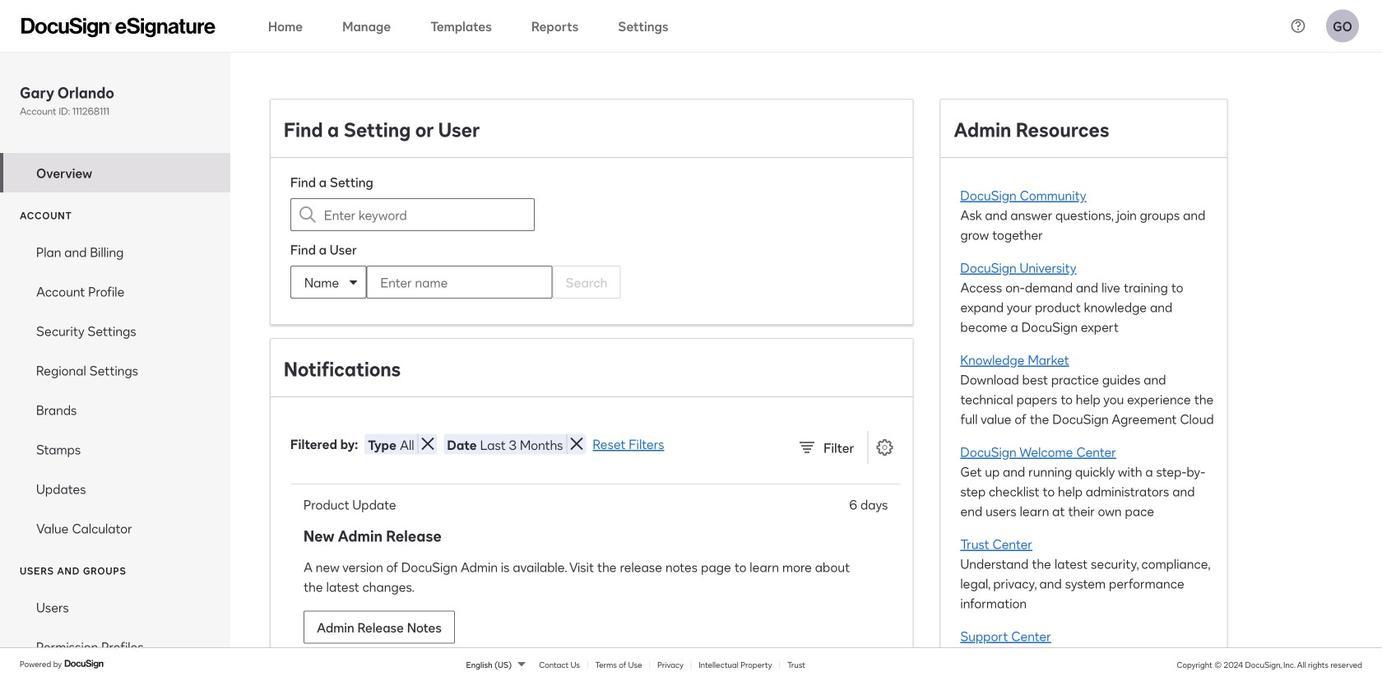 Task type: describe. For each thing, give the bounding box(es) containing it.
account element
[[0, 232, 230, 548]]

docusign image
[[64, 658, 105, 671]]

docusign admin image
[[21, 18, 216, 37]]

users and groups element
[[0, 588, 230, 682]]

Enter keyword text field
[[324, 199, 501, 230]]

Enter name text field
[[368, 267, 519, 298]]



